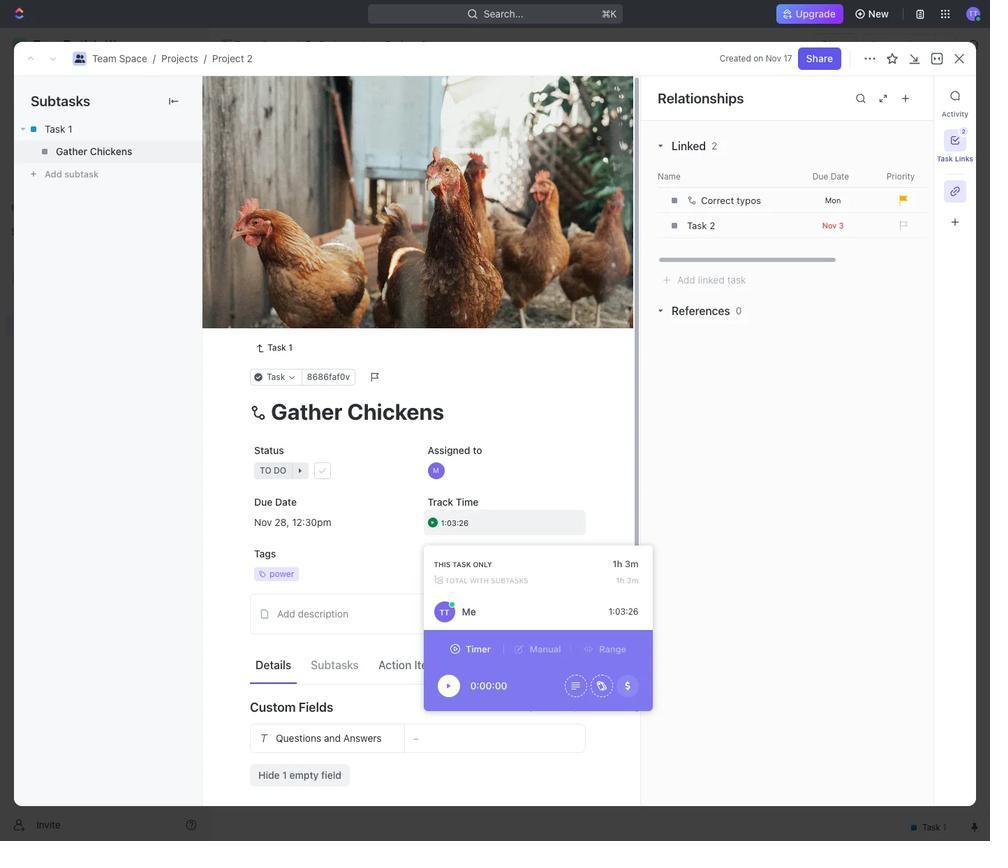 Task type: describe. For each thing, give the bounding box(es) containing it.
on
[[754, 53, 764, 64]]

task links
[[938, 154, 974, 163]]

0 horizontal spatial team space link
[[92, 52, 147, 64]]

8686faf0v
[[307, 372, 350, 382]]

2 tasks
[[442, 568, 474, 579]]

links
[[956, 154, 974, 163]]

dashboards link
[[6, 139, 203, 161]]

created
[[720, 53, 752, 64]]

⌘k
[[602, 8, 617, 20]]

calendar link
[[354, 125, 398, 145]]

1 vertical spatial to
[[473, 445, 483, 456]]

home
[[34, 73, 60, 85]]

nov
[[766, 53, 782, 64]]

set value for questions and answers custom field image
[[414, 734, 577, 743]]

gather chickens link
[[14, 140, 202, 163]]

linked
[[672, 140, 707, 152]]

‎task 2 link
[[684, 214, 795, 238]]

custom fields button
[[250, 691, 586, 724]]

user group image inside sidebar navigation
[[14, 274, 25, 282]]

2 inside linked 2
[[712, 140, 718, 152]]

1 horizontal spatial project 2 link
[[368, 36, 430, 53]]

1 vertical spatial projects
[[161, 52, 198, 64]]

time
[[456, 496, 479, 508]]

table link
[[421, 125, 449, 145]]

task inside tab list
[[938, 154, 954, 163]]

share button down upgrade
[[814, 34, 858, 56]]

range
[[600, 643, 627, 655]]

created on nov 17
[[720, 53, 793, 64]]

name
[[658, 171, 681, 181]]

linked 2
[[672, 140, 718, 152]]

board
[[261, 129, 288, 141]]

add down "calendar" link on the top of page
[[375, 197, 392, 208]]

1 button for 2
[[314, 266, 334, 280]]

2 button
[[945, 127, 969, 152]]

1 vertical spatial add task
[[375, 197, 412, 208]]

new button
[[849, 3, 898, 25]]

space for team space / projects / project 2
[[119, 52, 147, 64]]

task
[[453, 560, 471, 569]]

details button
[[250, 652, 297, 678]]

1 vertical spatial project
[[212, 52, 244, 64]]

docs link
[[6, 115, 203, 138]]

tt
[[440, 608, 450, 617]]

action items button
[[373, 652, 449, 678]]

progress
[[270, 197, 316, 208]]

empty
[[290, 769, 319, 781]]

subtasks
[[491, 577, 529, 585]]

1 vertical spatial task 1
[[282, 243, 310, 255]]

action
[[379, 659, 412, 671]]

calendar
[[356, 129, 398, 141]]

inbox link
[[6, 92, 203, 114]]

assigned
[[428, 445, 471, 456]]

upgrade
[[797, 8, 837, 20]]

task sidebar navigation tab list
[[938, 85, 974, 233]]

this
[[434, 560, 451, 569]]

1 inside custom fields element
[[282, 769, 287, 781]]

favorites button
[[6, 200, 54, 217]]

‎task
[[688, 220, 708, 231]]

1 vertical spatial 3m
[[627, 576, 639, 585]]

1 vertical spatial share
[[807, 52, 834, 64]]

0 vertical spatial share
[[823, 38, 849, 50]]

2 vertical spatial project
[[242, 83, 305, 106]]

0
[[736, 305, 742, 317]]

relationships
[[658, 90, 745, 106]]

in
[[259, 197, 268, 208]]

references 0
[[672, 305, 742, 317]]

custom fields
[[250, 700, 334, 715]]

date
[[275, 496, 297, 508]]

typos
[[737, 195, 762, 206]]

subtasks inside button
[[311, 659, 359, 671]]

Search tasks... text field
[[817, 159, 957, 180]]

details
[[256, 659, 291, 671]]

favorites
[[11, 203, 48, 213]]

2 vertical spatial add task button
[[275, 289, 328, 306]]

due
[[254, 496, 273, 508]]

1 vertical spatial user group image
[[74, 55, 85, 63]]

team for team space
[[235, 38, 259, 50]]

assignees
[[582, 164, 624, 174]]

description
[[298, 608, 349, 620]]

automations button
[[864, 34, 936, 55]]

manual
[[530, 643, 561, 655]]

search...
[[484, 8, 524, 20]]

and
[[324, 732, 341, 744]]

task sidebar content section
[[641, 76, 991, 806]]

8686faf0v button
[[302, 369, 356, 386]]

custom fields element
[[250, 724, 586, 787]]

add task for the add task button to the bottom
[[282, 291, 323, 303]]

home link
[[6, 68, 203, 90]]

with
[[470, 577, 489, 585]]

spaces
[[11, 226, 41, 237]]

team space / projects / project 2
[[92, 52, 253, 64]]

0:00:00
[[471, 680, 508, 692]]

me
[[462, 606, 476, 618]]



Task type: locate. For each thing, give the bounding box(es) containing it.
17
[[784, 53, 793, 64]]

list link
[[311, 125, 331, 145]]

1 horizontal spatial add task
[[375, 197, 412, 208]]

0 horizontal spatial project 2
[[242, 83, 325, 106]]

1:03:26 up range
[[609, 607, 639, 617]]

share button
[[814, 34, 858, 56], [798, 48, 842, 70]]

1:03:26
[[441, 518, 469, 527], [609, 607, 639, 617]]

0 horizontal spatial add task button
[[275, 289, 328, 306]]

share down upgrade
[[823, 38, 849, 50]]

0 horizontal spatial 1:03:26
[[441, 518, 469, 527]]

chickens
[[90, 145, 132, 157]]

0 horizontal spatial to
[[259, 331, 271, 341]]

space for team space
[[262, 38, 290, 50]]

1 button right task 2
[[314, 266, 334, 280]]

0 horizontal spatial subtasks
[[31, 93, 90, 109]]

add inside add description button
[[277, 608, 295, 620]]

inbox
[[34, 96, 58, 108]]

1 vertical spatial 1h 3m
[[617, 576, 639, 585]]

user group image up home link
[[74, 55, 85, 63]]

0 horizontal spatial project 2 link
[[212, 52, 253, 64]]

0 vertical spatial 3m
[[625, 558, 639, 570]]

2 inside button
[[963, 128, 966, 135]]

0 horizontal spatial user group image
[[14, 274, 25, 282]]

1 horizontal spatial add task button
[[359, 194, 418, 211]]

share button right "17"
[[798, 48, 842, 70]]

1 horizontal spatial team space link
[[217, 36, 293, 53]]

hide
[[259, 769, 280, 781]]

add down task 2
[[282, 291, 300, 303]]

total with subtasks
[[445, 577, 529, 585]]

1:03:26 down track time
[[441, 518, 469, 527]]

timer
[[466, 643, 491, 655]]

1 button for 1
[[313, 242, 332, 256]]

0 vertical spatial add task
[[890, 89, 932, 101]]

tasks
[[450, 568, 474, 579]]

0 vertical spatial project
[[385, 38, 418, 50]]

fields
[[299, 700, 334, 715]]

1 horizontal spatial space
[[262, 38, 290, 50]]

tree
[[6, 243, 203, 432]]

1 vertical spatial add task button
[[359, 194, 418, 211]]

1 vertical spatial subtasks
[[311, 659, 359, 671]]

questions
[[276, 732, 322, 744]]

1 horizontal spatial 1:03:26
[[609, 607, 639, 617]]

subtasks up fields
[[311, 659, 359, 671]]

sidebar navigation
[[0, 28, 209, 841]]

correct typos
[[702, 195, 762, 206]]

1 vertical spatial project 2
[[242, 83, 325, 106]]

1 horizontal spatial to
[[473, 445, 483, 456]]

2 horizontal spatial user group image
[[222, 41, 231, 48]]

2 vertical spatial user group image
[[14, 274, 25, 282]]

1 vertical spatial space
[[119, 52, 147, 64]]

field
[[321, 769, 342, 781]]

to do
[[259, 331, 286, 341]]

hide 1 empty field
[[259, 769, 342, 781]]

add task button down "automations" button
[[881, 85, 941, 107]]

0 vertical spatial projects
[[319, 38, 356, 50]]

project 2 link
[[368, 36, 430, 53], [212, 52, 253, 64]]

tags
[[254, 548, 276, 560]]

1 vertical spatial task 1 link
[[250, 340, 298, 357]]

1 horizontal spatial projects
[[319, 38, 356, 50]]

correct typos link
[[684, 189, 795, 212]]

add task down calendar at the left
[[375, 197, 412, 208]]

project 2
[[385, 38, 427, 50], [242, 83, 325, 106]]

task 1
[[45, 123, 72, 135], [282, 243, 310, 255], [268, 343, 293, 353]]

0 vertical spatial add task button
[[881, 85, 941, 107]]

gantt link
[[472, 125, 500, 145]]

task 1 link
[[14, 118, 202, 140], [250, 340, 298, 357]]

2 horizontal spatial add task button
[[881, 85, 941, 107]]

1:03:26 inside "1:03:26" dropdown button
[[441, 518, 469, 527]]

to right assigned
[[473, 445, 483, 456]]

questions and answers
[[276, 732, 382, 744]]

project
[[385, 38, 418, 50], [212, 52, 244, 64], [242, 83, 305, 106]]

assignees button
[[565, 161, 630, 177]]

1 vertical spatial 1:03:26
[[609, 607, 639, 617]]

invite
[[36, 819, 61, 830]]

task
[[911, 89, 932, 101], [45, 123, 65, 135], [938, 154, 954, 163], [394, 197, 412, 208], [282, 243, 303, 255], [282, 267, 303, 279], [302, 291, 323, 303], [268, 343, 286, 353]]

0 vertical spatial 1 button
[[313, 242, 332, 256]]

0 vertical spatial user group image
[[222, 41, 231, 48]]

this task only
[[434, 560, 492, 569]]

add task down "automations" button
[[890, 89, 932, 101]]

user group image left team space
[[222, 41, 231, 48]]

add description button
[[255, 603, 581, 626]]

0 vertical spatial task 1
[[45, 123, 72, 135]]

correct
[[702, 195, 735, 206]]

0 vertical spatial task 1 link
[[14, 118, 202, 140]]

docs
[[34, 120, 57, 132]]

0 vertical spatial 1h 3m
[[613, 558, 639, 570]]

items
[[415, 659, 443, 671]]

0 horizontal spatial projects
[[161, 52, 198, 64]]

share right "17"
[[807, 52, 834, 64]]

1 horizontal spatial project 2
[[385, 38, 427, 50]]

automations
[[871, 38, 929, 50]]

3m
[[625, 558, 639, 570], [627, 576, 639, 585]]

0 horizontal spatial add task
[[282, 291, 323, 303]]

task 2
[[282, 267, 311, 279]]

Edit task name text field
[[250, 398, 586, 425]]

tree inside sidebar navigation
[[6, 243, 203, 432]]

user group image
[[222, 41, 231, 48], [74, 55, 85, 63], [14, 274, 25, 282]]

team for team space / projects / project 2
[[92, 52, 117, 64]]

add left description
[[277, 608, 295, 620]]

total
[[445, 577, 468, 585]]

due date
[[254, 496, 297, 508]]

1 vertical spatial 1h
[[617, 576, 625, 585]]

0 vertical spatial to
[[259, 331, 271, 341]]

upgrade link
[[777, 4, 844, 24]]

1 horizontal spatial projects link
[[302, 36, 360, 53]]

1 vertical spatial 1 button
[[314, 266, 334, 280]]

add down "automations" button
[[890, 89, 908, 101]]

team space
[[235, 38, 290, 50]]

add task button
[[881, 85, 941, 107], [359, 194, 418, 211], [275, 289, 328, 306]]

add description
[[277, 608, 349, 620]]

to left the do
[[259, 331, 271, 341]]

board link
[[258, 125, 288, 145]]

1 horizontal spatial subtasks
[[311, 659, 359, 671]]

1 horizontal spatial task 1 link
[[250, 340, 298, 357]]

0 vertical spatial team
[[235, 38, 259, 50]]

add task down task 2
[[282, 291, 323, 303]]

user group image down the spaces
[[14, 274, 25, 282]]

1 horizontal spatial team
[[235, 38, 259, 50]]

2 vertical spatial add task
[[282, 291, 323, 303]]

1 horizontal spatial user group image
[[74, 55, 85, 63]]

add task for topmost the add task button
[[890, 89, 932, 101]]

0 vertical spatial 1:03:26
[[441, 518, 469, 527]]

0 horizontal spatial team
[[92, 52, 117, 64]]

projects inside projects link
[[319, 38, 356, 50]]

task 1 down the do
[[268, 343, 293, 353]]

0 horizontal spatial projects link
[[161, 52, 198, 64]]

0 vertical spatial project 2
[[385, 38, 427, 50]]

0 vertical spatial space
[[262, 38, 290, 50]]

0 vertical spatial subtasks
[[31, 93, 90, 109]]

2 vertical spatial task 1
[[268, 343, 293, 353]]

1 vertical spatial team
[[92, 52, 117, 64]]

/
[[296, 38, 299, 50], [362, 38, 365, 50], [153, 52, 156, 64], [204, 52, 207, 64]]

gantt
[[475, 129, 500, 141]]

in progress
[[259, 197, 316, 208]]

add task button down "calendar" link on the top of page
[[359, 194, 418, 211]]

answers
[[344, 732, 382, 744]]

1
[[68, 123, 72, 135], [305, 243, 310, 255], [326, 243, 330, 254], [327, 268, 331, 278], [289, 343, 293, 353], [282, 769, 287, 781]]

team space link
[[217, 36, 293, 53], [92, 52, 147, 64]]

0 horizontal spatial space
[[119, 52, 147, 64]]

task 1 up task 2
[[282, 243, 310, 255]]

0 horizontal spatial task 1 link
[[14, 118, 202, 140]]

1:03:26 button
[[424, 510, 586, 535]]

subtasks button
[[305, 652, 365, 678]]

only
[[473, 560, 492, 569]]

0 vertical spatial 1h
[[613, 558, 623, 570]]

2 horizontal spatial add task
[[890, 89, 932, 101]]

gather
[[56, 145, 87, 157]]

task 1 up dashboards
[[45, 123, 72, 135]]

projects
[[319, 38, 356, 50], [161, 52, 198, 64]]

action items
[[379, 659, 443, 671]]

team
[[235, 38, 259, 50], [92, 52, 117, 64]]

gather chickens
[[56, 145, 132, 157]]

subtasks down home
[[31, 93, 90, 109]]

1 button down progress
[[313, 242, 332, 256]]

references
[[672, 305, 731, 317]]

add task button down task 2
[[275, 289, 328, 306]]

track time
[[428, 496, 479, 508]]

activity
[[942, 110, 969, 118]]

track
[[428, 496, 454, 508]]

status
[[254, 445, 284, 456]]

custom
[[250, 700, 296, 715]]



Task type: vqa. For each thing, say whether or not it's contained in the screenshot.
su at the right
no



